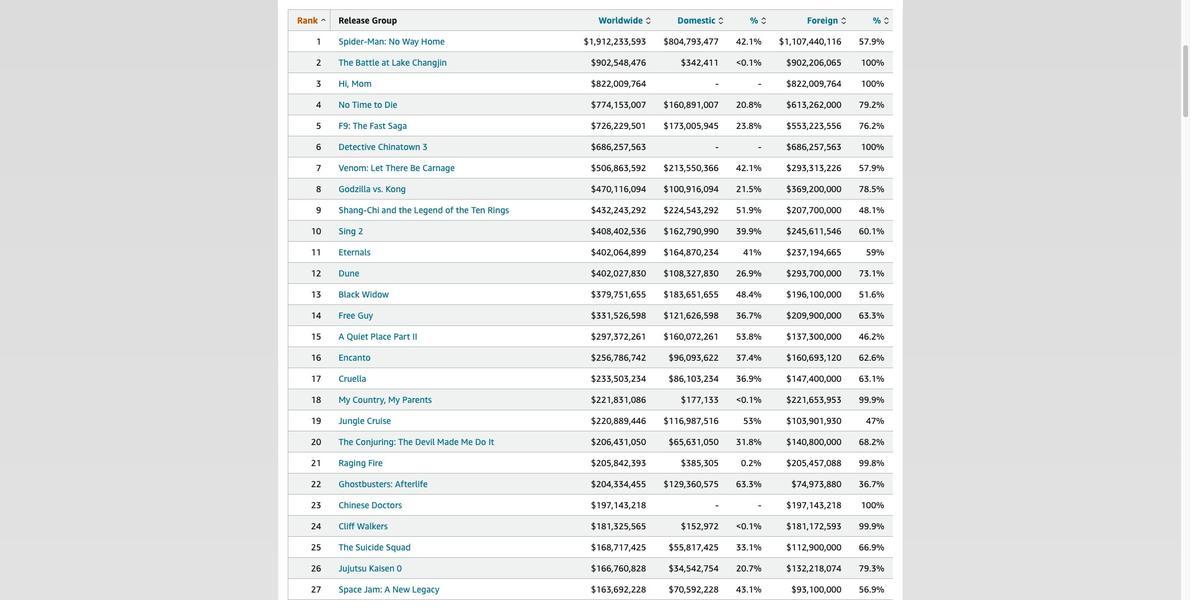 Task type: locate. For each thing, give the bounding box(es) containing it.
2 my from the left
[[388, 394, 400, 405]]

$822,009,764 down $902,548,476
[[591, 78, 646, 89]]

63.3% down the 51.6%
[[859, 310, 885, 321]]

$205,457,088
[[786, 458, 842, 468]]

cruise
[[367, 416, 391, 426]]

my up jungle on the bottom left
[[339, 394, 350, 405]]

0 vertical spatial 3
[[316, 78, 321, 89]]

5
[[316, 120, 321, 131]]

$183,651,655
[[664, 289, 719, 300]]

2 $822,009,764 from the left
[[786, 78, 842, 89]]

$137,300,000
[[786, 331, 842, 342]]

3 up 4
[[316, 78, 321, 89]]

0 vertical spatial 63.3%
[[859, 310, 885, 321]]

0 vertical spatial 2
[[316, 57, 321, 68]]

0 horizontal spatial 3
[[316, 78, 321, 89]]

1 horizontal spatial $686,257,563
[[786, 141, 842, 152]]

be
[[410, 162, 420, 173]]

$686,257,563 down $553,223,556
[[786, 141, 842, 152]]

the down jungle on the bottom left
[[339, 437, 353, 447]]

42.1% for $804,793,477
[[736, 36, 762, 47]]

$379,751,655
[[591, 289, 646, 300]]

venom: let there be carnage
[[339, 162, 455, 173]]

the for conjuring:
[[339, 437, 353, 447]]

my left parents
[[388, 394, 400, 405]]

$168,717,425
[[591, 542, 646, 553]]

the suicide squad
[[339, 542, 411, 553]]

$166,760,828
[[591, 563, 646, 574]]

43.1%
[[736, 584, 762, 595]]

27
[[311, 584, 321, 595]]

1 vertical spatial a
[[385, 584, 390, 595]]

2 right sing
[[358, 226, 363, 236]]

the right and
[[399, 205, 412, 215]]

3 up carnage
[[423, 141, 428, 152]]

0 horizontal spatial my
[[339, 394, 350, 405]]

1 horizontal spatial %
[[873, 15, 881, 25]]

36.7%
[[736, 310, 762, 321], [859, 479, 885, 489]]

2 <0.1% from the top
[[736, 394, 762, 405]]

36.7% up 53.8%
[[736, 310, 762, 321]]

$177,133
[[681, 394, 719, 405]]

1 vertical spatial 36.7%
[[859, 479, 885, 489]]

18
[[311, 394, 321, 405]]

1 horizontal spatial % link
[[873, 15, 889, 25]]

free
[[339, 310, 355, 321]]

99.9% for $221,653,953
[[859, 394, 885, 405]]

1 100% from the top
[[861, 57, 884, 68]]

100% for $902,206,065
[[861, 57, 884, 68]]

$197,143,218 up $181,172,593
[[786, 500, 842, 510]]

73.1%
[[859, 268, 885, 278]]

at
[[382, 57, 389, 68]]

22
[[311, 479, 321, 489]]

fire
[[368, 458, 383, 468]]

46.2%
[[859, 331, 885, 342]]

% right foreign link
[[873, 15, 881, 25]]

$74,973,880
[[792, 479, 842, 489]]

$369,200,000
[[786, 184, 842, 194]]

57.9% right $1,107,440,116
[[859, 36, 885, 47]]

1 57.9% from the top
[[859, 36, 885, 47]]

- up $213,550,366
[[715, 141, 719, 152]]

57.9% up 78.5%
[[859, 162, 885, 173]]

devil
[[415, 437, 435, 447]]

2 99.9% from the top
[[859, 521, 885, 532]]

parents
[[402, 394, 432, 405]]

chinese doctors
[[339, 500, 402, 510]]

$181,172,593
[[786, 521, 842, 532]]

raging
[[339, 458, 366, 468]]

3 <0.1% from the top
[[736, 521, 762, 532]]

8
[[316, 184, 321, 194]]

carnage
[[422, 162, 455, 173]]

1 horizontal spatial my
[[388, 394, 400, 405]]

23
[[311, 500, 321, 510]]

20.8%
[[736, 99, 762, 110]]

63.3%
[[859, 310, 885, 321], [736, 479, 762, 489]]

% right domestic link
[[750, 15, 758, 25]]

62.6%
[[859, 352, 885, 363]]

- down $342,411
[[715, 78, 719, 89]]

0 vertical spatial 42.1%
[[736, 36, 762, 47]]

26.9%
[[736, 268, 762, 278]]

free guy
[[339, 310, 373, 321]]

36.7% down 99.8%
[[859, 479, 885, 489]]

2 57.9% from the top
[[859, 162, 885, 173]]

$822,009,764 down the '$902,206,065'
[[786, 78, 842, 89]]

ten
[[471, 205, 485, 215]]

68.2%
[[859, 437, 885, 447]]

0 vertical spatial 99.9%
[[859, 394, 885, 405]]

0 vertical spatial 36.7%
[[736, 310, 762, 321]]

my country, my parents link
[[339, 394, 432, 405]]

2 down '1'
[[316, 57, 321, 68]]

2 % from the left
[[873, 15, 881, 25]]

13
[[311, 289, 321, 300]]

the for suicide
[[339, 542, 353, 553]]

no left time
[[339, 99, 350, 110]]

% link right domestic link
[[750, 15, 766, 25]]

way
[[402, 36, 419, 47]]

1 horizontal spatial no
[[389, 36, 400, 47]]

100% for $686,257,563
[[861, 141, 884, 152]]

jujutsu kaisen 0 link
[[339, 563, 402, 574]]

1 vertical spatial 2
[[358, 226, 363, 236]]

2 100% from the top
[[861, 78, 884, 89]]

man:
[[367, 36, 386, 47]]

conjuring:
[[356, 437, 396, 447]]

worldwide link
[[599, 15, 651, 25]]

0 horizontal spatial a
[[339, 331, 344, 342]]

the for battle
[[339, 57, 353, 68]]

0 horizontal spatial 2
[[316, 57, 321, 68]]

a left 'quiet' on the bottom
[[339, 331, 344, 342]]

$181,325,565
[[591, 521, 646, 532]]

1 vertical spatial 42.1%
[[736, 162, 762, 173]]

hi, mom
[[339, 78, 372, 89]]

1 the from the left
[[399, 205, 412, 215]]

godzilla vs. kong
[[339, 184, 406, 194]]

cruella
[[339, 373, 366, 384]]

encanto link
[[339, 352, 371, 363]]

1 vertical spatial 63.3%
[[736, 479, 762, 489]]

the right f9:
[[353, 120, 367, 131]]

0 horizontal spatial the
[[399, 205, 412, 215]]

99.9% down "63.1%" in the right bottom of the page
[[859, 394, 885, 405]]

63.3% down the 0.2%
[[736, 479, 762, 489]]

0 vertical spatial <0.1%
[[736, 57, 762, 68]]

$804,793,477
[[664, 36, 719, 47]]

<0.1% down 36.9% on the right bottom of page
[[736, 394, 762, 405]]

3 100% from the top
[[861, 141, 884, 152]]

6
[[316, 141, 321, 152]]

76.2%
[[859, 120, 885, 131]]

$686,257,563 down the $726,229,501
[[591, 141, 646, 152]]

$220,889,446
[[591, 416, 646, 426]]

$297,372,261
[[591, 331, 646, 342]]

1 <0.1% from the top
[[736, 57, 762, 68]]

walkers
[[357, 521, 388, 532]]

0 horizontal spatial %
[[750, 15, 758, 25]]

2 $197,143,218 from the left
[[786, 500, 842, 510]]

the down cliff
[[339, 542, 353, 553]]

1 horizontal spatial $822,009,764
[[786, 78, 842, 89]]

99.9%
[[859, 394, 885, 405], [859, 521, 885, 532]]

a left new
[[385, 584, 390, 595]]

no left way
[[389, 36, 400, 47]]

0 horizontal spatial no
[[339, 99, 350, 110]]

1 vertical spatial 99.9%
[[859, 521, 885, 532]]

group
[[372, 15, 397, 25]]

4 100% from the top
[[861, 500, 884, 510]]

53%
[[743, 416, 762, 426]]

1 42.1% from the top
[[736, 36, 762, 47]]

space jam: a new legacy
[[339, 584, 439, 595]]

3
[[316, 78, 321, 89], [423, 141, 428, 152]]

100% for $822,009,764
[[861, 78, 884, 89]]

0 horizontal spatial $686,257,563
[[591, 141, 646, 152]]

$774,153,007
[[591, 99, 646, 110]]

1 99.9% from the top
[[859, 394, 885, 405]]

<0.1% up the 20.8%
[[736, 57, 762, 68]]

rank
[[297, 15, 318, 25], [297, 15, 318, 25]]

% link right foreign link
[[873, 15, 889, 25]]

99.9% up '66.9%'
[[859, 521, 885, 532]]

$256,786,742
[[591, 352, 646, 363]]

0 horizontal spatial $197,143,218
[[591, 500, 646, 510]]

vs.
[[373, 184, 383, 194]]

100% for $197,143,218
[[861, 500, 884, 510]]

die
[[385, 99, 397, 110]]

encanto
[[339, 352, 371, 363]]

57.9% for $293,313,226
[[859, 162, 885, 173]]

1 vertical spatial 57.9%
[[859, 162, 885, 173]]

59%
[[866, 247, 884, 257]]

$206,431,050
[[591, 437, 646, 447]]

godzilla vs. kong link
[[339, 184, 406, 194]]

$173,005,945
[[664, 120, 719, 131]]

the up hi,
[[339, 57, 353, 68]]

1 horizontal spatial $197,143,218
[[786, 500, 842, 510]]

raging fire
[[339, 458, 383, 468]]

<0.1% for $342,411
[[736, 57, 762, 68]]

56.9%
[[859, 584, 885, 595]]

$197,143,218 down "$204,334,455"
[[591, 500, 646, 510]]

1 vertical spatial no
[[339, 99, 350, 110]]

1 vertical spatial 3
[[423, 141, 428, 152]]

2 vertical spatial <0.1%
[[736, 521, 762, 532]]

0 horizontal spatial $822,009,764
[[591, 78, 646, 89]]

0 horizontal spatial % link
[[750, 15, 766, 25]]

$132,218,074
[[786, 563, 842, 574]]

the right of
[[456, 205, 469, 215]]

$726,229,501
[[591, 120, 646, 131]]

f9:
[[339, 120, 350, 131]]

a quiet place part ii
[[339, 331, 417, 342]]

0 horizontal spatial 63.3%
[[736, 479, 762, 489]]

2 42.1% from the top
[[736, 162, 762, 173]]

1 horizontal spatial the
[[456, 205, 469, 215]]

$147,400,000
[[786, 373, 842, 384]]

33.1%
[[736, 542, 762, 553]]

25
[[311, 542, 321, 553]]

new
[[392, 584, 410, 595]]

0 vertical spatial 57.9%
[[859, 36, 885, 47]]

1 vertical spatial <0.1%
[[736, 394, 762, 405]]

42.1% right the $804,793,477
[[736, 36, 762, 47]]

<0.1% up 33.1%
[[736, 521, 762, 532]]

42.1% up 21.5%
[[736, 162, 762, 173]]



Task type: describe. For each thing, give the bounding box(es) containing it.
detective
[[339, 141, 376, 152]]

legacy
[[412, 584, 439, 595]]

19
[[311, 416, 321, 426]]

shang-chi and the legend of the ten rings link
[[339, 205, 509, 215]]

a quiet place part ii link
[[339, 331, 417, 342]]

no time to die link
[[339, 99, 397, 110]]

guy
[[358, 310, 373, 321]]

spider-
[[339, 36, 367, 47]]

spider-man: no way home link
[[339, 36, 445, 47]]

jujutsu kaisen 0
[[339, 563, 402, 574]]

lake
[[392, 57, 410, 68]]

$93,100,000
[[792, 584, 842, 595]]

$160,072,261
[[664, 331, 719, 342]]

dune link
[[339, 268, 359, 278]]

jam:
[[364, 584, 382, 595]]

part
[[394, 331, 410, 342]]

worldwide
[[599, 15, 643, 25]]

ii
[[412, 331, 417, 342]]

chinese
[[339, 500, 369, 510]]

me
[[461, 437, 473, 447]]

f9: the fast saga
[[339, 120, 407, 131]]

39.9%
[[736, 226, 762, 236]]

$408,402,536
[[591, 226, 646, 236]]

21.5%
[[736, 184, 762, 194]]

$1,107,440,116
[[779, 36, 842, 47]]

quiet
[[346, 331, 368, 342]]

$902,206,065
[[786, 57, 842, 68]]

1 my from the left
[[339, 394, 350, 405]]

$506,863,592
[[591, 162, 646, 173]]

36.9%
[[736, 373, 762, 384]]

20
[[311, 437, 321, 447]]

and
[[382, 205, 396, 215]]

1 horizontal spatial 3
[[423, 141, 428, 152]]

- up $152,972
[[715, 500, 719, 510]]

$100,916,094
[[664, 184, 719, 194]]

detective chinatown 3
[[339, 141, 428, 152]]

$65,631,050
[[669, 437, 719, 447]]

66.9%
[[859, 542, 885, 553]]

48.1%
[[859, 205, 885, 215]]

ghostbusters: afterlife link
[[339, 479, 428, 489]]

$96,093,622
[[669, 352, 719, 363]]

$221,653,953
[[786, 394, 842, 405]]

0 horizontal spatial 36.7%
[[736, 310, 762, 321]]

$207,700,000
[[786, 205, 842, 215]]

release group
[[339, 15, 397, 25]]

0 vertical spatial a
[[339, 331, 344, 342]]

$129,360,575
[[664, 479, 719, 489]]

99.8%
[[859, 458, 885, 468]]

<0.1% for $177,133
[[736, 394, 762, 405]]

eternals link
[[339, 247, 371, 257]]

- up the 20.8%
[[758, 78, 762, 89]]

legend
[[414, 205, 443, 215]]

jungle cruise
[[339, 416, 391, 426]]

cliff
[[339, 521, 355, 532]]

1 $822,009,764 from the left
[[591, 78, 646, 89]]

saga
[[388, 120, 407, 131]]

2 $686,257,563 from the left
[[786, 141, 842, 152]]

$432,243,292
[[591, 205, 646, 215]]

31.8%
[[736, 437, 762, 447]]

- down the 23.8%
[[758, 141, 762, 152]]

$70,592,228
[[669, 584, 719, 595]]

1 $686,257,563 from the left
[[591, 141, 646, 152]]

chinese doctors link
[[339, 500, 402, 510]]

1 % link from the left
[[750, 15, 766, 25]]

$237,194,665
[[786, 247, 842, 257]]

$112,900,000
[[786, 542, 842, 553]]

jungle cruise link
[[339, 416, 391, 426]]

foreign
[[807, 15, 838, 25]]

time
[[352, 99, 372, 110]]

1 % from the left
[[750, 15, 758, 25]]

0 vertical spatial no
[[389, 36, 400, 47]]

1 horizontal spatial a
[[385, 584, 390, 595]]

$160,693,120
[[786, 352, 842, 363]]

ghostbusters:
[[339, 479, 393, 489]]

17
[[311, 373, 321, 384]]

57.9% for $1,107,440,116
[[859, 36, 885, 47]]

foreign link
[[807, 15, 846, 25]]

$116,987,516
[[664, 416, 719, 426]]

12
[[311, 268, 321, 278]]

<0.1% for $152,972
[[736, 521, 762, 532]]

godzilla
[[339, 184, 371, 194]]

42.1% for $213,550,366
[[736, 162, 762, 173]]

domestic link
[[678, 15, 723, 25]]

1 horizontal spatial 2
[[358, 226, 363, 236]]

space jam: a new legacy link
[[339, 584, 439, 595]]

eternals
[[339, 247, 371, 257]]

my country, my parents
[[339, 394, 432, 405]]

- down the 0.2%
[[758, 500, 762, 510]]

space
[[339, 584, 362, 595]]

1 horizontal spatial 36.7%
[[859, 479, 885, 489]]

$209,900,000
[[786, 310, 842, 321]]

1 $197,143,218 from the left
[[591, 500, 646, 510]]

the left the devil
[[398, 437, 413, 447]]

2 the from the left
[[456, 205, 469, 215]]

9
[[316, 205, 321, 215]]

$293,313,226
[[786, 162, 842, 173]]

black widow
[[339, 289, 389, 300]]

99.9% for $181,172,593
[[859, 521, 885, 532]]

country,
[[353, 394, 386, 405]]

the battle at lake changjin link
[[339, 57, 447, 68]]

black widow link
[[339, 289, 389, 300]]

fast
[[370, 120, 386, 131]]

2 % link from the left
[[873, 15, 889, 25]]

1 horizontal spatial 63.3%
[[859, 310, 885, 321]]



Task type: vqa. For each thing, say whether or not it's contained in the screenshot.


